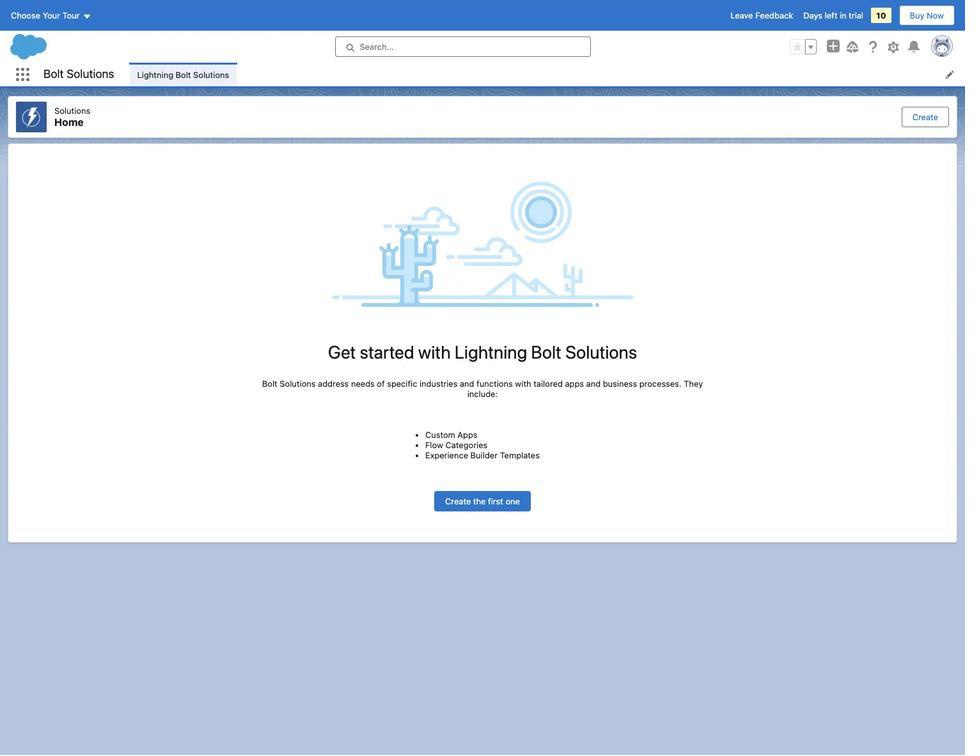 Task type: vqa. For each thing, say whether or not it's contained in the screenshot.
"web"
no



Task type: describe. For each thing, give the bounding box(es) containing it.
10
[[876, 10, 886, 20]]

choose your tour button
[[10, 5, 92, 26]]

now
[[927, 10, 944, 20]]

trial
[[849, 10, 864, 20]]

the
[[473, 496, 486, 507]]

choose
[[11, 10, 40, 20]]

categories
[[446, 440, 488, 450]]

functions
[[477, 379, 513, 389]]

specific
[[387, 379, 417, 389]]

get started with lightning bolt solutions image
[[328, 180, 637, 310]]

experience
[[425, 450, 468, 461]]

templates
[[500, 450, 540, 461]]

1 and from the left
[[460, 379, 474, 389]]

solutions inside 'lightning bolt solutions' link
[[193, 69, 229, 80]]

tour
[[62, 10, 80, 20]]

needs
[[351, 379, 375, 389]]

custom apps flow categories experience builder templates
[[425, 430, 540, 461]]

include:
[[467, 389, 498, 399]]

solutions inside bolt solutions address needs of specific industries and functions with tailored apps and business processes. they include:
[[280, 379, 316, 389]]

lightning bolt image
[[16, 102, 47, 132]]

create for create the first one
[[445, 496, 471, 507]]

buy now button
[[899, 5, 955, 26]]

search... button
[[335, 36, 591, 57]]

lightning bolt solutions list
[[130, 63, 965, 86]]

feedback
[[756, 10, 793, 20]]

your
[[43, 10, 60, 20]]

business
[[603, 379, 637, 389]]

buy
[[910, 10, 925, 20]]

get started with lightning bolt solutions
[[328, 342, 637, 363]]

they
[[684, 379, 703, 389]]

one
[[506, 496, 520, 507]]



Task type: locate. For each thing, give the bounding box(es) containing it.
0 horizontal spatial create
[[445, 496, 471, 507]]

lightning
[[137, 69, 173, 80], [455, 342, 527, 363]]

0 vertical spatial with
[[418, 342, 451, 363]]

first
[[488, 496, 503, 507]]

apps
[[458, 430, 478, 440]]

custom
[[425, 430, 455, 440]]

apps
[[565, 379, 584, 389]]

0 horizontal spatial with
[[418, 342, 451, 363]]

bolt inside bolt solutions address needs of specific industries and functions with tailored apps and business processes. they include:
[[262, 379, 277, 389]]

and left functions
[[460, 379, 474, 389]]

1 horizontal spatial with
[[515, 379, 531, 389]]

flow
[[425, 440, 443, 450]]

industries
[[420, 379, 458, 389]]

buy now
[[910, 10, 944, 20]]

create inside "button"
[[913, 112, 938, 122]]

solutions home
[[54, 106, 90, 128]]

1 vertical spatial lightning
[[455, 342, 527, 363]]

0 horizontal spatial and
[[460, 379, 474, 389]]

create button
[[902, 107, 949, 127]]

days
[[804, 10, 823, 20]]

search...
[[360, 42, 394, 52]]

lightning inside list
[[137, 69, 173, 80]]

and right apps
[[586, 379, 601, 389]]

lightning bolt solutions
[[137, 69, 229, 80]]

group
[[790, 39, 817, 54]]

address
[[318, 379, 349, 389]]

0 horizontal spatial lightning
[[137, 69, 173, 80]]

left
[[825, 10, 838, 20]]

create for create
[[913, 112, 938, 122]]

leave
[[731, 10, 753, 20]]

create the first one
[[445, 496, 520, 507]]

create the first one button
[[434, 491, 531, 512]]

of
[[377, 379, 385, 389]]

with
[[418, 342, 451, 363], [515, 379, 531, 389]]

bolt
[[43, 67, 64, 81], [176, 69, 191, 80], [531, 342, 562, 363], [262, 379, 277, 389]]

create
[[913, 112, 938, 122], [445, 496, 471, 507]]

builder
[[471, 450, 498, 461]]

0 vertical spatial create
[[913, 112, 938, 122]]

get
[[328, 342, 356, 363]]

choose your tour
[[11, 10, 80, 20]]

in
[[840, 10, 847, 20]]

home
[[54, 116, 84, 128]]

solutions
[[67, 67, 114, 81], [193, 69, 229, 80], [54, 106, 90, 116], [565, 342, 637, 363], [280, 379, 316, 389]]

1 horizontal spatial and
[[586, 379, 601, 389]]

bolt solutions address needs of specific industries and functions with tailored apps and business processes. they include:
[[262, 379, 703, 399]]

0 vertical spatial lightning
[[137, 69, 173, 80]]

bolt inside list
[[176, 69, 191, 80]]

lightning bolt solutions link
[[130, 63, 237, 86]]

tailored
[[534, 379, 563, 389]]

bolt solutions
[[43, 67, 114, 81]]

started
[[360, 342, 414, 363]]

and
[[460, 379, 474, 389], [586, 379, 601, 389]]

with left tailored
[[515, 379, 531, 389]]

2 and from the left
[[586, 379, 601, 389]]

1 horizontal spatial lightning
[[455, 342, 527, 363]]

leave feedback link
[[731, 10, 793, 20]]

leave feedback
[[731, 10, 793, 20]]

1 horizontal spatial create
[[913, 112, 938, 122]]

1 vertical spatial with
[[515, 379, 531, 389]]

create inside button
[[445, 496, 471, 507]]

processes.
[[640, 379, 682, 389]]

1 vertical spatial create
[[445, 496, 471, 507]]

with up industries
[[418, 342, 451, 363]]

with inside bolt solutions address needs of specific industries and functions with tailored apps and business processes. they include:
[[515, 379, 531, 389]]

days left in trial
[[804, 10, 864, 20]]



